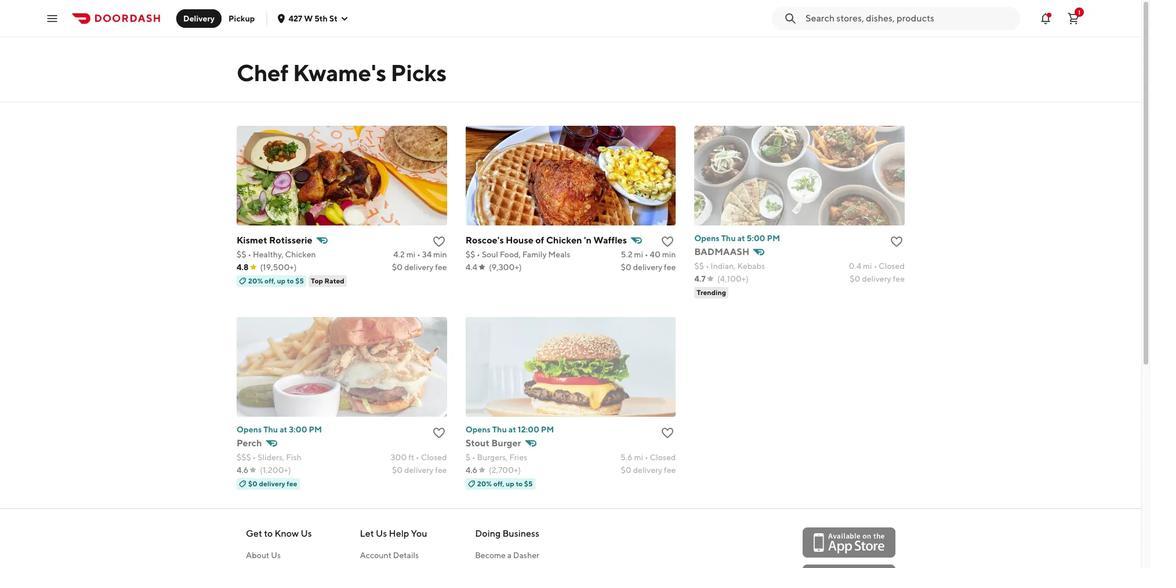 Task type: vqa. For each thing, say whether or not it's contained in the screenshot.
first to the right
no



Task type: describe. For each thing, give the bounding box(es) containing it.
indian,
[[711, 262, 736, 271]]

$0 delivery fee for (4,100+)
[[850, 274, 905, 284]]

opens for badmaash
[[695, 234, 720, 243]]

4.2 mi • 34 min
[[394, 250, 447, 259]]

$$ • healthy, chicken
[[237, 250, 316, 259]]

427
[[289, 14, 302, 23]]

fee for (4,100+)
[[893, 274, 905, 284]]

• right $$$
[[253, 453, 256, 462]]

roscoe's
[[466, 235, 504, 246]]

top
[[311, 277, 323, 285]]

0 horizontal spatial up
[[277, 277, 286, 285]]

chicken for healthy,
[[285, 250, 316, 259]]

details
[[393, 551, 419, 561]]

'n
[[584, 235, 592, 246]]

a
[[508, 551, 512, 561]]

34
[[422, 250, 432, 259]]

0.4
[[849, 262, 862, 271]]

4.4
[[466, 263, 478, 272]]

soul
[[482, 250, 498, 259]]

5.2 mi • 40 min
[[621, 250, 676, 259]]

sliders,
[[258, 453, 285, 462]]

• down kismet
[[248, 250, 251, 259]]

5th
[[315, 14, 328, 23]]

delivery down (1,200+)
[[259, 480, 285, 489]]

2 vertical spatial to
[[264, 529, 273, 540]]

$0 for (9,300+)
[[621, 263, 632, 272]]

us for let us help you
[[376, 529, 387, 540]]

house
[[506, 235, 534, 246]]

$$ for kismet
[[237, 250, 246, 259]]

picks
[[391, 59, 447, 86]]

badmaash
[[695, 247, 750, 258]]

open menu image
[[45, 11, 59, 25]]

fee for (19,500+)
[[435, 263, 447, 272]]

mi for 5.2
[[634, 250, 643, 259]]

0 vertical spatial to
[[287, 277, 294, 285]]

5:00
[[747, 234, 766, 243]]

chef kwame's picks
[[237, 59, 447, 86]]

4.2
[[394, 250, 405, 259]]

mi for 5.6
[[634, 453, 644, 462]]

become a dasher
[[475, 551, 540, 561]]

• right 0.4
[[874, 262, 878, 271]]

1 button
[[1062, 7, 1086, 30]]

kismet
[[237, 235, 267, 246]]

you
[[411, 529, 427, 540]]

rated
[[325, 277, 345, 285]]

min for kismet rotisserie
[[433, 250, 447, 259]]

delivery
[[183, 14, 215, 23]]

$$$
[[237, 453, 251, 462]]

fee down (1,200+)
[[287, 480, 297, 489]]

1 horizontal spatial 20%
[[477, 480, 492, 489]]

opens thu at 5:00 pm
[[695, 234, 780, 243]]

5.2
[[621, 250, 633, 259]]

at for stout burger
[[509, 425, 516, 435]]

4.6 for stout burger
[[466, 466, 478, 475]]

waffles
[[594, 235, 627, 246]]

let us help you
[[360, 529, 427, 540]]

click to add this store to your saved list image up 300 ft • closed at the bottom of page
[[432, 427, 446, 440]]

delivery for (9,300+)
[[633, 263, 663, 272]]

$0 delivery fee for (2,700+)
[[621, 466, 676, 475]]

1 horizontal spatial 20% off, up to $5
[[477, 480, 533, 489]]

$0 delivery fee down (1,200+)
[[248, 480, 297, 489]]

account details
[[360, 551, 419, 561]]

opens thu at 3:00 pm
[[237, 425, 322, 435]]

about us
[[246, 551, 281, 561]]

Store search: begin typing to search for stores available on DoorDash text field
[[806, 12, 1014, 25]]

at for perch
[[280, 425, 287, 435]]

kebabs
[[738, 262, 766, 271]]

notification bell image
[[1039, 11, 1053, 25]]

closed for stout burger
[[650, 453, 676, 462]]

doing business
[[475, 529, 540, 540]]

perch
[[237, 438, 262, 449]]

become
[[475, 551, 506, 561]]

300
[[391, 453, 407, 462]]

fee for (2,700+)
[[664, 466, 676, 475]]

min for roscoe's house of chicken 'n waffles
[[662, 250, 676, 259]]

0 vertical spatial off,
[[265, 277, 276, 285]]

get
[[246, 529, 262, 540]]

kismet rotisserie
[[237, 235, 313, 246]]

$0 for (4,100+)
[[850, 274, 861, 284]]

2 horizontal spatial $$
[[695, 262, 704, 271]]

burgers,
[[477, 453, 508, 462]]

kwame's
[[293, 59, 386, 86]]

business
[[503, 529, 540, 540]]

know
[[275, 529, 299, 540]]

$0 down $$$
[[248, 480, 258, 489]]

pickup
[[229, 14, 255, 23]]

1 horizontal spatial us
[[301, 529, 312, 540]]

doing
[[475, 529, 501, 540]]

$0 for (19,500+)
[[392, 263, 403, 272]]

opens thu at 12:00 pm
[[466, 425, 554, 435]]

• right 5.6
[[645, 453, 649, 462]]

help
[[389, 529, 409, 540]]

delivery for (1,200+)
[[404, 466, 434, 475]]

become a dasher link
[[475, 550, 571, 562]]

$0 delivery fee for (19,500+)
[[392, 263, 447, 272]]

ft
[[409, 453, 415, 462]]

get to know us
[[246, 529, 312, 540]]

rotisserie
[[269, 235, 313, 246]]

chicken for of
[[546, 235, 582, 246]]

chef
[[237, 59, 289, 86]]

• up 4.7
[[706, 262, 709, 271]]

2 items, open order cart image
[[1067, 11, 1081, 25]]

• right ft
[[416, 453, 420, 462]]

account
[[360, 551, 392, 561]]

fish
[[286, 453, 302, 462]]



Task type: locate. For each thing, give the bounding box(es) containing it.
fee for (1,200+)
[[435, 466, 447, 475]]

$0 delivery fee for (9,300+)
[[621, 263, 676, 272]]

1 horizontal spatial at
[[509, 425, 516, 435]]

• left 40
[[645, 250, 649, 259]]

$$ up 4.7
[[695, 262, 704, 271]]

1 vertical spatial 20% off, up to $5
[[477, 480, 533, 489]]

min right the 34
[[433, 250, 447, 259]]

1 min from the left
[[433, 250, 447, 259]]

(4,100+)
[[718, 274, 749, 284]]

0 horizontal spatial 20% off, up to $5
[[248, 277, 304, 285]]

2 horizontal spatial to
[[516, 480, 523, 489]]

0 horizontal spatial off,
[[265, 277, 276, 285]]

$0 down the 300
[[392, 466, 403, 475]]

thu
[[722, 234, 736, 243], [264, 425, 278, 435], [493, 425, 507, 435]]

stout burger
[[466, 438, 521, 449]]

account details link
[[360, 550, 427, 562]]

healthy,
[[253, 250, 284, 259]]

$$ for roscoe's
[[466, 250, 475, 259]]

delivery for (2,700+)
[[633, 466, 663, 475]]

click to add this store to your saved list image up 5.2 mi • 40 min
[[661, 235, 675, 249]]

stout
[[466, 438, 490, 449]]

1 vertical spatial $5
[[524, 480, 533, 489]]

mi right 5.6
[[634, 453, 644, 462]]

300 ft • closed
[[391, 453, 447, 462]]

to down "(2,700+)"
[[516, 480, 523, 489]]

min
[[433, 250, 447, 259], [662, 250, 676, 259]]

up down "(2,700+)"
[[506, 480, 515, 489]]

0 vertical spatial $5
[[295, 277, 304, 285]]

to right get
[[264, 529, 273, 540]]

click to add this store to your saved list image
[[432, 235, 446, 249], [890, 235, 904, 249]]

st
[[329, 14, 338, 23]]

1 vertical spatial chicken
[[285, 250, 316, 259]]

pm right 12:00
[[541, 425, 554, 435]]

opens for perch
[[237, 425, 262, 435]]

1 horizontal spatial thu
[[493, 425, 507, 435]]

thu left 3:00
[[264, 425, 278, 435]]

opens for stout burger
[[466, 425, 491, 435]]

thu for stout burger
[[493, 425, 507, 435]]

0 horizontal spatial 4.6
[[237, 466, 249, 475]]

burger
[[492, 438, 521, 449]]

delivery down '4.2 mi • 34 min'
[[404, 263, 434, 272]]

fee down 5.2 mi • 40 min
[[664, 263, 676, 272]]

click to add this store to your saved list image for badmaash
[[890, 235, 904, 249]]

$5 left "top"
[[295, 277, 304, 285]]

click to add this store to your saved list image up 5.6 mi • closed
[[661, 427, 675, 440]]

0 vertical spatial up
[[277, 277, 286, 285]]

4.6 for perch
[[237, 466, 249, 475]]

pm for perch
[[309, 425, 322, 435]]

delivery button
[[176, 9, 222, 28]]

2 min from the left
[[662, 250, 676, 259]]

1 horizontal spatial to
[[287, 277, 294, 285]]

2 click to add this store to your saved list image from the left
[[890, 235, 904, 249]]

0 vertical spatial 20% off, up to $5
[[248, 277, 304, 285]]

2 horizontal spatial us
[[376, 529, 387, 540]]

1 horizontal spatial opens
[[466, 425, 491, 435]]

$0 down 4.2
[[392, 263, 403, 272]]

0 vertical spatial 20%
[[248, 277, 263, 285]]

• left the 34
[[417, 250, 421, 259]]

pm
[[767, 234, 780, 243], [309, 425, 322, 435], [541, 425, 554, 435]]

(2,700+)
[[489, 466, 521, 475]]

1 vertical spatial up
[[506, 480, 515, 489]]

40
[[650, 250, 661, 259]]

us right 'let'
[[376, 529, 387, 540]]

4.6
[[237, 466, 249, 475], [466, 466, 478, 475]]

about
[[246, 551, 269, 561]]

chicken up meals
[[546, 235, 582, 246]]

(19,500+)
[[260, 263, 297, 272]]

4.8
[[237, 263, 249, 272]]

fee
[[435, 263, 447, 272], [664, 263, 676, 272], [893, 274, 905, 284], [435, 466, 447, 475], [664, 466, 676, 475], [287, 480, 297, 489]]

20% down 4.8
[[248, 277, 263, 285]]

at left 5:00
[[738, 234, 745, 243]]

click to add this store to your saved list image up '4.2 mi • 34 min'
[[432, 235, 446, 249]]

min right 40
[[662, 250, 676, 259]]

1 horizontal spatial closed
[[650, 453, 676, 462]]

fee down 5.6 mi • closed
[[664, 466, 676, 475]]

0 horizontal spatial 20%
[[248, 277, 263, 285]]

1 vertical spatial off,
[[494, 480, 505, 489]]

us for about us
[[271, 551, 281, 561]]

0 horizontal spatial $5
[[295, 277, 304, 285]]

0 horizontal spatial to
[[264, 529, 273, 540]]

thu up badmaash on the right top of the page
[[722, 234, 736, 243]]

1 click to add this store to your saved list image from the left
[[432, 235, 446, 249]]

1 horizontal spatial min
[[662, 250, 676, 259]]

1 horizontal spatial $5
[[524, 480, 533, 489]]

fee for (9,300+)
[[664, 263, 676, 272]]

0 horizontal spatial us
[[271, 551, 281, 561]]

3:00
[[289, 425, 307, 435]]

427 w 5th st
[[289, 14, 338, 23]]

$0 delivery fee down 0.4 mi • closed
[[850, 274, 905, 284]]

2 horizontal spatial pm
[[767, 234, 780, 243]]

thu for perch
[[264, 425, 278, 435]]

delivery down 5.6 mi • closed
[[633, 466, 663, 475]]

at left 3:00
[[280, 425, 287, 435]]

delivery for (19,500+)
[[404, 263, 434, 272]]

up
[[277, 277, 286, 285], [506, 480, 515, 489]]

pm right 3:00
[[309, 425, 322, 435]]

$0 down 0.4
[[850, 274, 861, 284]]

1 horizontal spatial chicken
[[546, 235, 582, 246]]

4.7
[[695, 274, 706, 284]]

427 w 5th st button
[[277, 14, 349, 23]]

20% off, up to $5 down "(2,700+)"
[[477, 480, 533, 489]]

1 horizontal spatial up
[[506, 480, 515, 489]]

20% down "(2,700+)"
[[477, 480, 492, 489]]

delivery down 300 ft • closed at the bottom of page
[[404, 466, 434, 475]]

$0 for (2,700+)
[[621, 466, 632, 475]]

w
[[304, 14, 313, 23]]

closed right ft
[[421, 453, 447, 462]]

1 vertical spatial 20%
[[477, 480, 492, 489]]

click to add this store to your saved list image up 0.4 mi • closed
[[890, 235, 904, 249]]

$$ • soul food, family meals
[[466, 250, 571, 259]]

5.6
[[621, 453, 633, 462]]

1 horizontal spatial off,
[[494, 480, 505, 489]]

1 vertical spatial to
[[516, 480, 523, 489]]

dasher
[[513, 551, 540, 561]]

chicken down rotisserie
[[285, 250, 316, 259]]

click to add this store to your saved list image
[[661, 235, 675, 249], [432, 427, 446, 440], [661, 427, 675, 440]]

(1,200+)
[[260, 466, 291, 475]]

pm for badmaash
[[767, 234, 780, 243]]

click to add this store to your saved list image for $$ • healthy, chicken
[[432, 235, 446, 249]]

$0 delivery fee down 5.6 mi • closed
[[621, 466, 676, 475]]

$0
[[392, 263, 403, 272], [621, 263, 632, 272], [850, 274, 861, 284], [392, 466, 403, 475], [621, 466, 632, 475], [248, 480, 258, 489]]

12:00
[[518, 425, 540, 435]]

mi right 0.4
[[863, 262, 873, 271]]

of
[[536, 235, 545, 246]]

up down "(19,500+)"
[[277, 277, 286, 285]]

0 vertical spatial chicken
[[546, 235, 582, 246]]

closed
[[879, 262, 905, 271], [421, 453, 447, 462], [650, 453, 676, 462]]

1 horizontal spatial 4.6
[[466, 466, 478, 475]]

0 horizontal spatial at
[[280, 425, 287, 435]]

at up burger
[[509, 425, 516, 435]]

mi right 5.2
[[634, 250, 643, 259]]

food,
[[500, 250, 521, 259]]

$$$ • sliders, fish
[[237, 453, 302, 462]]

$0 for (1,200+)
[[392, 466, 403, 475]]

closed right 0.4
[[879, 262, 905, 271]]

0 horizontal spatial $$
[[237, 250, 246, 259]]

thu for badmaash
[[722, 234, 736, 243]]

opens
[[695, 234, 720, 243], [237, 425, 262, 435], [466, 425, 491, 435]]

0 horizontal spatial chicken
[[285, 250, 316, 259]]

pm for stout burger
[[541, 425, 554, 435]]

closed for perch
[[421, 453, 447, 462]]

$0 down 5.6
[[621, 466, 632, 475]]

let
[[360, 529, 374, 540]]

closed for badmaash
[[879, 262, 905, 271]]

2 4.6 from the left
[[466, 466, 478, 475]]

thu up stout burger
[[493, 425, 507, 435]]

delivery
[[404, 263, 434, 272], [633, 263, 663, 272], [862, 274, 892, 284], [404, 466, 434, 475], [633, 466, 663, 475], [259, 480, 285, 489]]

us right about
[[271, 551, 281, 561]]

at for badmaash
[[738, 234, 745, 243]]

0 horizontal spatial opens
[[237, 425, 262, 435]]

0 horizontal spatial closed
[[421, 453, 447, 462]]

4.6 down $$$
[[237, 466, 249, 475]]

family
[[523, 250, 547, 259]]

off,
[[265, 277, 276, 285], [494, 480, 505, 489]]

0.4 mi • closed
[[849, 262, 905, 271]]

at
[[738, 234, 745, 243], [280, 425, 287, 435], [509, 425, 516, 435]]

opens up stout
[[466, 425, 491, 435]]

2 horizontal spatial opens
[[695, 234, 720, 243]]

$0 down 5.2
[[621, 263, 632, 272]]

click to add this store to your saved list image for $$
[[661, 235, 675, 249]]

2 horizontal spatial thu
[[722, 234, 736, 243]]

delivery down 5.2 mi • 40 min
[[633, 263, 663, 272]]

0 horizontal spatial min
[[433, 250, 447, 259]]

trending
[[697, 288, 727, 297]]

1
[[1079, 8, 1081, 15]]

off, down "(19,500+)"
[[265, 277, 276, 285]]

mi for 4.2
[[407, 250, 416, 259]]

•
[[248, 250, 251, 259], [417, 250, 421, 259], [477, 250, 480, 259], [645, 250, 649, 259], [706, 262, 709, 271], [874, 262, 878, 271], [253, 453, 256, 462], [416, 453, 420, 462], [472, 453, 476, 462], [645, 453, 649, 462]]

us right know
[[301, 529, 312, 540]]

click to add this store to your saved list image for stout
[[661, 427, 675, 440]]

opens up badmaash on the right top of the page
[[695, 234, 720, 243]]

to down "(19,500+)"
[[287, 277, 294, 285]]

20% off, up to $5 down "(19,500+)"
[[248, 277, 304, 285]]

$0 delivery fee down 300 ft • closed at the bottom of page
[[392, 466, 447, 475]]

about us link
[[246, 550, 312, 562]]

$$ up 4.8
[[237, 250, 246, 259]]

fee down 0.4 mi • closed
[[893, 274, 905, 284]]

$$ up 4.4
[[466, 250, 475, 259]]

2 horizontal spatial closed
[[879, 262, 905, 271]]

$0 delivery fee down '4.2 mi • 34 min'
[[392, 263, 447, 272]]

• left soul
[[477, 250, 480, 259]]

$
[[466, 453, 471, 462]]

$$ • indian, kebabs
[[695, 262, 766, 271]]

mi right 4.2
[[407, 250, 416, 259]]

2 horizontal spatial at
[[738, 234, 745, 243]]

1 horizontal spatial click to add this store to your saved list image
[[890, 235, 904, 249]]

opens up perch
[[237, 425, 262, 435]]

1 horizontal spatial $$
[[466, 250, 475, 259]]

off, down "(2,700+)"
[[494, 480, 505, 489]]

fee down '4.2 mi • 34 min'
[[435, 263, 447, 272]]

mi for 0.4
[[863, 262, 873, 271]]

meals
[[549, 250, 571, 259]]

delivery down 0.4 mi • closed
[[862, 274, 892, 284]]

1 4.6 from the left
[[237, 466, 249, 475]]

$5
[[295, 277, 304, 285], [524, 480, 533, 489]]

4.6 down $
[[466, 466, 478, 475]]

pickup button
[[222, 9, 262, 28]]

fries
[[510, 453, 528, 462]]

0 horizontal spatial pm
[[309, 425, 322, 435]]

0 horizontal spatial thu
[[264, 425, 278, 435]]

roscoe's house of chicken 'n waffles
[[466, 235, 627, 246]]

pm right 5:00
[[767, 234, 780, 243]]

$5 down fries
[[524, 480, 533, 489]]

5.6 mi • closed
[[621, 453, 676, 462]]

0 horizontal spatial click to add this store to your saved list image
[[432, 235, 446, 249]]

• right $
[[472, 453, 476, 462]]

1 horizontal spatial pm
[[541, 425, 554, 435]]

20%
[[248, 277, 263, 285], [477, 480, 492, 489]]

(9,300+)
[[489, 263, 522, 272]]

$0 delivery fee for (1,200+)
[[392, 466, 447, 475]]

delivery for (4,100+)
[[862, 274, 892, 284]]

$ • burgers, fries
[[466, 453, 528, 462]]

fee down 300 ft • closed at the bottom of page
[[435, 466, 447, 475]]

to
[[287, 277, 294, 285], [516, 480, 523, 489], [264, 529, 273, 540]]

closed right 5.6
[[650, 453, 676, 462]]

$0 delivery fee down 5.2 mi • 40 min
[[621, 263, 676, 272]]

mi
[[407, 250, 416, 259], [634, 250, 643, 259], [863, 262, 873, 271], [634, 453, 644, 462]]

top rated
[[311, 277, 345, 285]]



